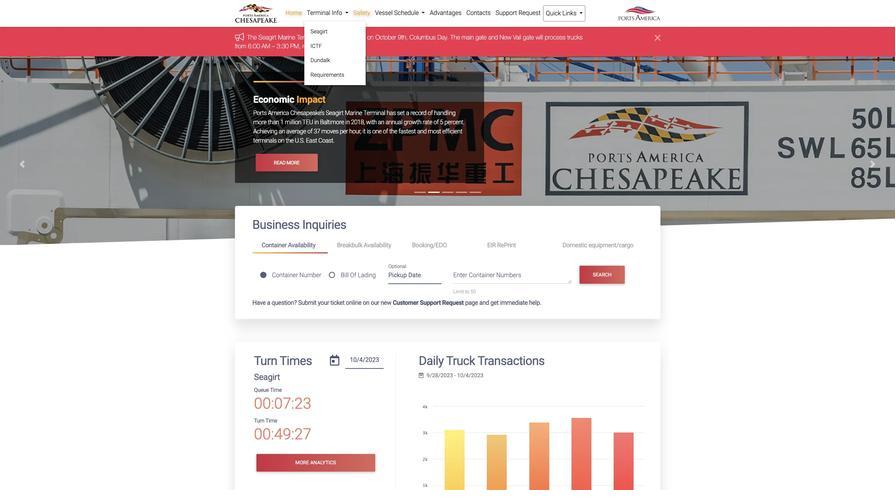 Task type: describe. For each thing, give the bounding box(es) containing it.
2 will from the left
[[536, 34, 543, 41]]

have
[[253, 299, 266, 307]]

has
[[387, 109, 396, 117]]

economic engine image
[[0, 56, 895, 443]]

main
[[462, 34, 474, 41]]

annual
[[386, 119, 403, 126]]

the seagirt marine terminal gates will be open on october 9th, columbus day. the main gate and new vail gate will process trucks from 6:00 am – 3:30 pm, reefers included. alert
[[0, 27, 895, 56]]

seagirt inside ports america chesapeake's seagirt marine terminal has set a record of handling more than 1 million teu in baltimore in 2018,                         with an annual growth rate of 5 percent. achieving an average of 37 moves per hour, it is one of the fastest and most efficient terminals on the u.s. east coast.
[[326, 109, 344, 117]]

business inquiries
[[253, 217, 346, 232]]

50
[[471, 289, 476, 295]]

get
[[491, 299, 499, 307]]

read more link
[[256, 154, 318, 172]]

container number
[[272, 271, 321, 279]]

1
[[280, 119, 284, 126]]

eir reprint link
[[478, 238, 554, 252]]

container availability
[[262, 242, 316, 249]]

marine inside ports america chesapeake's seagirt marine terminal has set a record of handling more than 1 million teu in baltimore in 2018,                         with an annual growth rate of 5 percent. achieving an average of 37 moves per hour, it is one of the fastest and most efficient terminals on the u.s. east coast.
[[345, 109, 362, 117]]

turn time 00:49:27
[[254, 418, 311, 443]]

calendar week image
[[419, 373, 424, 378]]

requirements
[[311, 72, 344, 78]]

main content containing 00:07:23
[[229, 206, 666, 490]]

trucks
[[567, 34, 583, 41]]

analytics
[[310, 460, 336, 466]]

support inside main content
[[420, 299, 441, 307]]

submit
[[298, 299, 317, 307]]

read
[[274, 160, 286, 166]]

00:07:23
[[254, 395, 311, 413]]

on inside the seagirt marine terminal gates will be open on october 9th, columbus day. the main gate and new vail gate will process trucks from 6:00 am – 3:30 pm, reefers included.
[[367, 34, 374, 41]]

per
[[340, 128, 348, 135]]

fastest
[[399, 128, 416, 135]]

terminal info
[[307, 9, 344, 16]]

online
[[346, 299, 362, 307]]

average
[[286, 128, 306, 135]]

seagirt link
[[308, 25, 363, 39]]

our
[[371, 299, 379, 307]]

contacts link
[[464, 5, 493, 21]]

vessel schedule
[[375, 9, 420, 16]]

links
[[563, 10, 577, 17]]

turn for turn time 00:49:27
[[254, 418, 264, 424]]

set
[[397, 109, 405, 117]]

vessel
[[375, 9, 393, 16]]

million
[[285, 119, 301, 126]]

dundalk
[[311, 57, 330, 64]]

1 will from the left
[[335, 34, 342, 41]]

container for container number
[[272, 271, 298, 279]]

columbus
[[409, 34, 436, 41]]

east
[[306, 137, 317, 144]]

growth
[[404, 119, 422, 126]]

time for 00:07:23
[[270, 387, 282, 393]]

1 gate from the left
[[476, 34, 487, 41]]

eir reprint
[[487, 242, 516, 249]]

the seagirt marine terminal gates will be open on october 9th, columbus day. the main gate and new vail gate will process trucks from 6:00 am – 3:30 pm, reefers included.
[[235, 34, 583, 49]]

transactions
[[478, 354, 545, 368]]

limit to 50
[[453, 289, 476, 295]]

terminal inside ports america chesapeake's seagirt marine terminal has set a record of handling more than 1 million teu in baltimore in 2018,                         with an annual growth rate of 5 percent. achieving an average of 37 moves per hour, it is one of the fastest and most efficient terminals on the u.s. east coast.
[[363, 109, 385, 117]]

america
[[268, 109, 289, 117]]

question?
[[272, 299, 297, 307]]

immediate
[[500, 299, 528, 307]]

9/28/2023
[[427, 372, 453, 379]]

pm,
[[290, 42, 301, 49]]

advantages link
[[428, 5, 464, 21]]

calendar day image
[[330, 355, 339, 366]]

chesapeake's
[[290, 109, 325, 117]]

-
[[454, 372, 456, 379]]

ports america chesapeake's seagirt marine terminal has set a record of handling more than 1 million teu in baltimore in 2018,                         with an annual growth rate of 5 percent. achieving an average of 37 moves per hour, it is one of the fastest and most efficient terminals on the u.s. east coast.
[[253, 109, 465, 144]]

and inside the seagirt marine terminal gates will be open on october 9th, columbus day. the main gate and new vail gate will process trucks from 6:00 am – 3:30 pm, reefers included.
[[488, 34, 498, 41]]

am
[[262, 42, 270, 49]]

search button
[[580, 266, 625, 284]]

availability for breakbulk availability
[[364, 242, 391, 249]]

search
[[593, 272, 612, 278]]

quick links
[[546, 10, 578, 17]]

1 in from the left
[[314, 119, 319, 126]]

5
[[440, 119, 443, 126]]

0 vertical spatial request
[[519, 9, 541, 16]]

1 the from the left
[[247, 34, 257, 41]]

inquiries
[[302, 217, 346, 232]]

on inside main content
[[363, 299, 370, 307]]

daily truck transactions
[[419, 354, 545, 368]]

container for container availability
[[262, 242, 287, 249]]

safety link
[[351, 5, 373, 21]]

business
[[253, 217, 300, 232]]

to
[[465, 289, 470, 295]]

bullhorn image
[[235, 33, 247, 41]]

seagirt inside the seagirt marine terminal gates will be open on october 9th, columbus day. the main gate and new vail gate will process trucks from 6:00 am – 3:30 pm, reefers included.
[[258, 34, 276, 41]]

record
[[411, 109, 427, 117]]

lading
[[358, 271, 376, 279]]

of
[[350, 271, 356, 279]]

requirements link
[[308, 68, 363, 82]]

numbers
[[497, 272, 521, 279]]

more inside main content
[[296, 460, 309, 466]]

domestic equipment/cargo link
[[554, 238, 643, 252]]

ticket
[[331, 299, 345, 307]]

moves
[[322, 128, 339, 135]]

booking/edo link
[[403, 238, 478, 252]]

2 in from the left
[[345, 119, 350, 126]]

9/28/2023 - 10/4/2023
[[427, 372, 484, 379]]

marine inside the seagirt marine terminal gates will be open on october 9th, columbus day. the main gate and new vail gate will process trucks from 6:00 am – 3:30 pm, reefers included.
[[278, 34, 295, 41]]

customer
[[393, 299, 419, 307]]

quick
[[546, 10, 561, 17]]



Task type: locate. For each thing, give the bounding box(es) containing it.
on right terminals
[[278, 137, 284, 144]]

a inside ports america chesapeake's seagirt marine terminal has set a record of handling more than 1 million teu in baltimore in 2018,                         with an annual growth rate of 5 percent. achieving an average of 37 moves per hour, it is one of the fastest and most efficient terminals on the u.s. east coast.
[[406, 109, 409, 117]]

vessel schedule link
[[373, 5, 428, 21]]

availability inside container availability link
[[288, 242, 316, 249]]

1 vertical spatial and
[[417, 128, 427, 135]]

0 horizontal spatial marine
[[278, 34, 295, 41]]

home link
[[283, 5, 304, 21]]

seagirt up the queue
[[254, 372, 280, 382]]

2 vertical spatial on
[[363, 299, 370, 307]]

2 vertical spatial and
[[480, 299, 489, 307]]

request inside main content
[[442, 299, 464, 307]]

bill of lading
[[341, 271, 376, 279]]

u.s.
[[295, 137, 305, 144]]

of left 37
[[307, 128, 313, 135]]

0 vertical spatial an
[[378, 119, 384, 126]]

of right the one
[[383, 128, 388, 135]]

handling
[[434, 109, 456, 117]]

terminal
[[307, 9, 330, 16], [297, 34, 318, 41], [363, 109, 385, 117]]

more analytics
[[296, 460, 336, 466]]

in up per
[[345, 119, 350, 126]]

the seagirt marine terminal gates will be open on october 9th, columbus day. the main gate and new vail gate will process trucks from 6:00 am – 3:30 pm, reefers included. link
[[235, 34, 583, 49]]

on right open
[[367, 34, 374, 41]]

daily
[[419, 354, 444, 368]]

and left new
[[488, 34, 498, 41]]

truck
[[446, 354, 475, 368]]

2018,
[[351, 119, 365, 126]]

terminal up with
[[363, 109, 385, 117]]

it
[[363, 128, 366, 135]]

0 horizontal spatial will
[[335, 34, 342, 41]]

time for 00:49:27
[[266, 418, 277, 424]]

domestic equipment/cargo
[[563, 242, 634, 249]]

10/4/2023
[[457, 372, 484, 379]]

1 vertical spatial turn
[[254, 418, 264, 424]]

contacts
[[467, 9, 491, 16]]

a right the have
[[267, 299, 270, 307]]

support request
[[496, 9, 541, 16]]

0 vertical spatial on
[[367, 34, 374, 41]]

0 vertical spatial time
[[270, 387, 282, 393]]

baltimore
[[320, 119, 344, 126]]

container up 50
[[469, 272, 495, 279]]

help.
[[529, 299, 542, 307]]

0 vertical spatial and
[[488, 34, 498, 41]]

request left 'quick'
[[519, 9, 541, 16]]

turn inside turn time 00:49:27
[[254, 418, 264, 424]]

gate right vail
[[523, 34, 534, 41]]

seagirt up baltimore on the left top of the page
[[326, 109, 344, 117]]

none text field inside main content
[[345, 354, 384, 369]]

more analytics link
[[256, 454, 375, 472]]

None text field
[[345, 354, 384, 369]]

will left process
[[536, 34, 543, 41]]

1 vertical spatial terminal
[[297, 34, 318, 41]]

37
[[314, 128, 320, 135]]

more left "analytics"
[[296, 460, 309, 466]]

gate right the main
[[476, 34, 487, 41]]

schedule
[[394, 9, 419, 16]]

2 gate from the left
[[523, 34, 534, 41]]

the up 6:00
[[247, 34, 257, 41]]

one
[[372, 128, 382, 135]]

0 horizontal spatial request
[[442, 299, 464, 307]]

in
[[314, 119, 319, 126], [345, 119, 350, 126]]

read more
[[274, 160, 300, 166]]

1 vertical spatial the
[[286, 137, 294, 144]]

–
[[272, 42, 275, 49]]

2 turn from the top
[[254, 418, 264, 424]]

terminal up reefers
[[297, 34, 318, 41]]

1 horizontal spatial the
[[389, 128, 397, 135]]

turn for turn times
[[254, 354, 277, 368]]

most
[[428, 128, 441, 135]]

an
[[378, 119, 384, 126], [279, 128, 285, 135]]

1 horizontal spatial request
[[519, 9, 541, 16]]

reprint
[[497, 242, 516, 249]]

a inside main content
[[267, 299, 270, 307]]

eir
[[487, 242, 496, 249]]

marine up 3:30
[[278, 34, 295, 41]]

Enter Container Numbers text field
[[453, 271, 572, 284]]

2 the from the left
[[450, 34, 460, 41]]

0 vertical spatial more
[[287, 160, 300, 166]]

number
[[300, 271, 321, 279]]

gates
[[319, 34, 333, 41]]

time inside queue time 00:07:23
[[270, 387, 282, 393]]

percent.
[[445, 119, 465, 126]]

availability right breakbulk
[[364, 242, 391, 249]]

1 vertical spatial on
[[278, 137, 284, 144]]

seagirt
[[311, 28, 328, 35], [258, 34, 276, 41], [326, 109, 344, 117], [254, 372, 280, 382]]

queue time 00:07:23
[[254, 387, 311, 413]]

main content
[[229, 206, 666, 490]]

of left 5
[[434, 119, 439, 126]]

0 horizontal spatial a
[[267, 299, 270, 307]]

0 horizontal spatial support
[[420, 299, 441, 307]]

0 horizontal spatial gate
[[476, 34, 487, 41]]

1 horizontal spatial in
[[345, 119, 350, 126]]

availability down business inquiries at the left top of page
[[288, 242, 316, 249]]

time up the 00:49:27
[[266, 418, 277, 424]]

than
[[268, 119, 279, 126]]

0 vertical spatial a
[[406, 109, 409, 117]]

time inside turn time 00:49:27
[[266, 418, 277, 424]]

support right customer
[[420, 299, 441, 307]]

terminal inside the seagirt marine terminal gates will be open on october 9th, columbus day. the main gate and new vail gate will process trucks from 6:00 am – 3:30 pm, reefers included.
[[297, 34, 318, 41]]

availability for container availability
[[288, 242, 316, 249]]

support up new
[[496, 9, 517, 16]]

0 vertical spatial terminal
[[307, 9, 330, 16]]

domestic
[[563, 242, 588, 249]]

marine up 2018, at top left
[[345, 109, 362, 117]]

economic
[[253, 94, 294, 105]]

the left u.s.
[[286, 137, 294, 144]]

container left number
[[272, 271, 298, 279]]

terminals
[[253, 137, 277, 144]]

gate
[[476, 34, 487, 41], [523, 34, 534, 41]]

1 availability from the left
[[288, 242, 316, 249]]

0 horizontal spatial the
[[247, 34, 257, 41]]

0 horizontal spatial the
[[286, 137, 294, 144]]

2 availability from the left
[[364, 242, 391, 249]]

optional
[[389, 263, 406, 269]]

1 horizontal spatial the
[[450, 34, 460, 41]]

and inside ports america chesapeake's seagirt marine terminal has set a record of handling more than 1 million teu in baltimore in 2018,                         with an annual growth rate of 5 percent. achieving an average of 37 moves per hour, it is one of the fastest and most efficient terminals on the u.s. east coast.
[[417, 128, 427, 135]]

ictf link
[[308, 39, 363, 53]]

hour,
[[349, 128, 361, 135]]

of up rate
[[428, 109, 433, 117]]

request down limit
[[442, 299, 464, 307]]

support
[[496, 9, 517, 16], [420, 299, 441, 307]]

6:00
[[248, 42, 260, 49]]

have a question? submit your ticket online on our new customer support request page and get immediate help.
[[253, 299, 542, 307]]

achieving
[[253, 128, 278, 135]]

0 horizontal spatial availability
[[288, 242, 316, 249]]

more
[[253, 119, 267, 126]]

0 horizontal spatial in
[[314, 119, 319, 126]]

0 vertical spatial support
[[496, 9, 517, 16]]

Optional text field
[[389, 269, 442, 284]]

support request link
[[493, 5, 543, 21]]

0 vertical spatial marine
[[278, 34, 295, 41]]

open
[[352, 34, 365, 41]]

1 horizontal spatial an
[[378, 119, 384, 126]]

1 horizontal spatial availability
[[364, 242, 391, 249]]

1 horizontal spatial a
[[406, 109, 409, 117]]

3:30
[[277, 42, 289, 49]]

1 vertical spatial a
[[267, 299, 270, 307]]

0 horizontal spatial an
[[279, 128, 285, 135]]

0 vertical spatial the
[[389, 128, 397, 135]]

booking/edo
[[412, 242, 447, 249]]

breakbulk availability
[[337, 242, 391, 249]]

terminal left info on the top of the page
[[307, 9, 330, 16]]

turn up the 00:49:27
[[254, 418, 264, 424]]

new
[[381, 299, 392, 307]]

the right day.
[[450, 34, 460, 41]]

with
[[366, 119, 377, 126]]

terminal info link
[[304, 5, 351, 21]]

the
[[389, 128, 397, 135], [286, 137, 294, 144]]

an down 1
[[279, 128, 285, 135]]

breakbulk
[[337, 242, 363, 249]]

1 vertical spatial more
[[296, 460, 309, 466]]

1 horizontal spatial gate
[[523, 34, 534, 41]]

safety
[[353, 9, 370, 16]]

1 horizontal spatial will
[[536, 34, 543, 41]]

and down rate
[[417, 128, 427, 135]]

the down annual
[[389, 128, 397, 135]]

close image
[[655, 33, 661, 42]]

on left our on the left of page
[[363, 299, 370, 307]]

on inside ports america chesapeake's seagirt marine terminal has set a record of handling more than 1 million teu in baltimore in 2018,                         with an annual growth rate of 5 percent. achieving an average of 37 moves per hour, it is one of the fastest and most efficient terminals on the u.s. east coast.
[[278, 137, 284, 144]]

advantages
[[430, 9, 462, 16]]

more right read
[[287, 160, 300, 166]]

dundalk link
[[308, 53, 363, 68]]

home
[[286, 9, 302, 16]]

1 vertical spatial an
[[279, 128, 285, 135]]

new
[[500, 34, 511, 41]]

seagirt up ictf
[[311, 28, 328, 35]]

will left be
[[335, 34, 342, 41]]

limit
[[453, 289, 464, 295]]

availability inside breakbulk availability link
[[364, 242, 391, 249]]

seagirt inside main content
[[254, 372, 280, 382]]

day.
[[437, 34, 449, 41]]

2 vertical spatial terminal
[[363, 109, 385, 117]]

1 turn from the top
[[254, 354, 277, 368]]

and left 'get'
[[480, 299, 489, 307]]

of
[[428, 109, 433, 117], [434, 119, 439, 126], [307, 128, 313, 135], [383, 128, 388, 135]]

1 horizontal spatial marine
[[345, 109, 362, 117]]

1 vertical spatial request
[[442, 299, 464, 307]]

an right with
[[378, 119, 384, 126]]

availability
[[288, 242, 316, 249], [364, 242, 391, 249]]

info
[[332, 9, 342, 16]]

a right set at the top of the page
[[406, 109, 409, 117]]

1 vertical spatial marine
[[345, 109, 362, 117]]

seagirt up "am"
[[258, 34, 276, 41]]

turn up the queue
[[254, 354, 277, 368]]

enter container numbers
[[453, 272, 521, 279]]

0 vertical spatial turn
[[254, 354, 277, 368]]

1 vertical spatial support
[[420, 299, 441, 307]]

time right the queue
[[270, 387, 282, 393]]

ictf
[[311, 43, 322, 49]]

9th,
[[398, 34, 408, 41]]

1 horizontal spatial support
[[496, 9, 517, 16]]

container down business
[[262, 242, 287, 249]]

impact
[[297, 94, 326, 105]]

included.
[[321, 42, 345, 49]]

in right teu
[[314, 119, 319, 126]]

1 vertical spatial time
[[266, 418, 277, 424]]



Task type: vqa. For each thing, say whether or not it's contained in the screenshot.
Time in the Queue Time 00:07:23
yes



